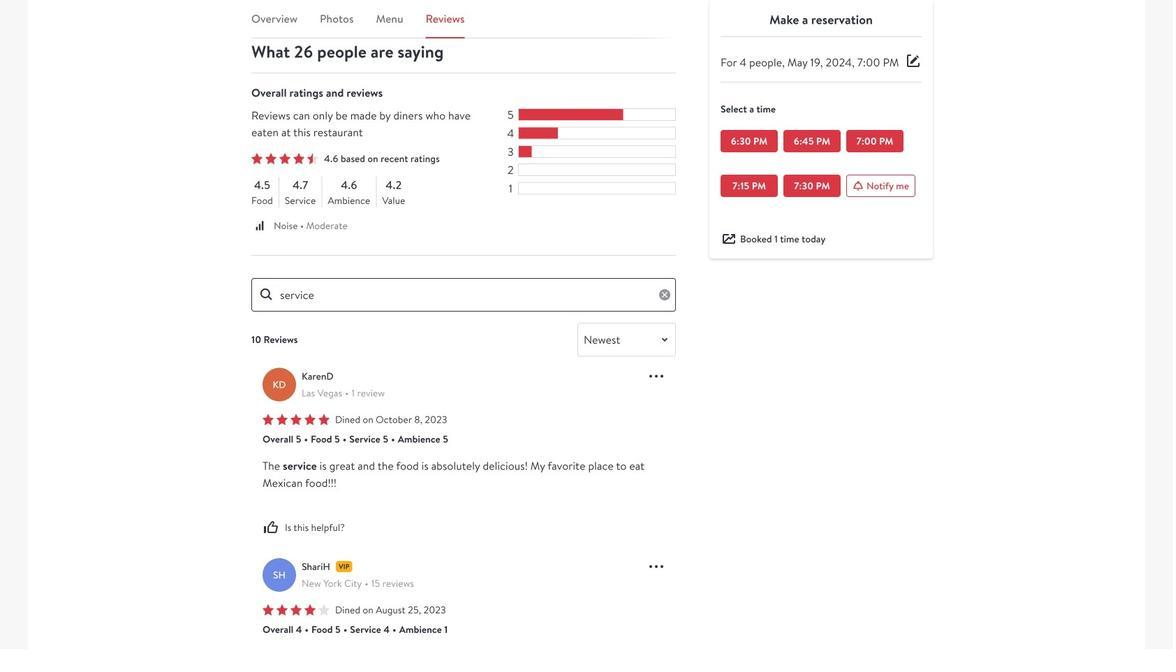 Task type: locate. For each thing, give the bounding box(es) containing it.
rated 5 by 66% people element
[[506, 108, 516, 121]]

rated 3 by 8% people element
[[506, 145, 516, 158]]

rated 2 by 0% people element
[[506, 164, 516, 177]]

tab list
[[252, 10, 676, 38]]

rated 4 by 25% people element
[[506, 127, 516, 140]]



Task type: vqa. For each thing, say whether or not it's contained in the screenshot.
The Rated 1 By 0% People ELEMENT at the left
yes



Task type: describe. For each thing, give the bounding box(es) containing it.
5 stars image
[[263, 414, 330, 425]]

avatar photo for karend image
[[263, 368, 296, 401]]

avatar photo for sharih image
[[263, 558, 296, 592]]

4.6 stars image
[[252, 153, 319, 164]]

Search all reviews search field
[[252, 278, 676, 312]]

rated 1 by 0% people element
[[506, 182, 516, 195]]

reviews list element
[[252, 357, 676, 649]]

4 stars image
[[263, 604, 330, 616]]



